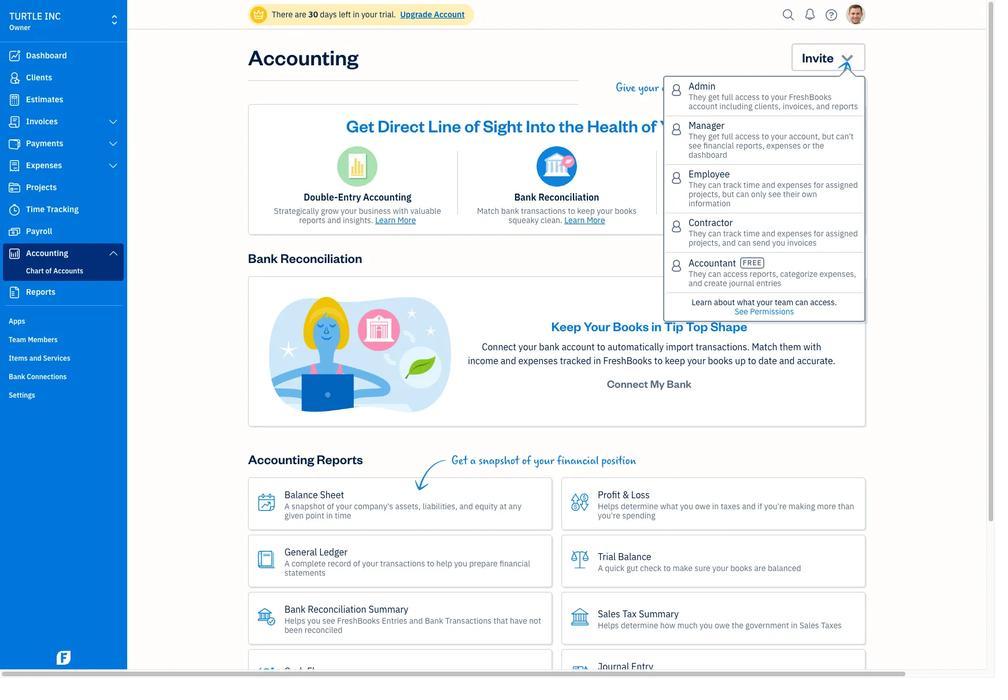 Task type: locate. For each thing, give the bounding box(es) containing it.
1 vertical spatial assigned
[[826, 228, 858, 239]]

business
[[699, 115, 768, 137]]

projects, down employee
[[689, 189, 721, 200]]

0 horizontal spatial bank reconciliation
[[248, 250, 362, 266]]

1 vertical spatial connect
[[607, 377, 648, 390]]

0 horizontal spatial transactions
[[380, 559, 425, 569]]

projects link
[[3, 178, 124, 198]]

helps inside bank reconciliation summary helps you see freshbooks entries and bank transactions that have not been reconciled
[[285, 616, 306, 626]]

0 vertical spatial account
[[689, 101, 718, 112]]

dashboard image
[[8, 50, 21, 62]]

of right "a"
[[522, 455, 531, 468]]

2 horizontal spatial chart
[[761, 191, 785, 203]]

of down the sheet
[[327, 501, 334, 512]]

2 horizontal spatial freshbooks
[[789, 92, 832, 102]]

entries inside bank reconciliation summary helps you see freshbooks entries and bank transactions that have not been reconciled
[[382, 616, 408, 626]]

my
[[650, 377, 665, 390]]

journal for entries
[[675, 191, 708, 203]]

match up date
[[752, 341, 778, 353]]

but down employee
[[722, 189, 735, 200]]

0 horizontal spatial reports
[[299, 215, 326, 226]]

entries
[[710, 191, 741, 203], [727, 206, 752, 216], [382, 616, 408, 626]]

1 vertical spatial access
[[735, 131, 760, 142]]

for
[[814, 180, 824, 190], [814, 228, 824, 239]]

helps inside profit & loss helps determine what you owe in taxes and if you're making more than you're spending
[[598, 501, 619, 512]]

1 horizontal spatial entry
[[632, 661, 654, 672]]

what down 'journal'
[[737, 297, 755, 308]]

the right or
[[813, 141, 825, 151]]

project image
[[8, 182, 21, 194]]

invoices
[[788, 238, 817, 248]]

helps inside 'sales tax summary helps determine how much you owe the government in sales taxes'
[[598, 620, 619, 631]]

1 vertical spatial chart
[[675, 215, 695, 226]]

connect for your
[[482, 341, 517, 353]]

not
[[529, 616, 541, 626]]

permissions
[[750, 307, 795, 317]]

expenses link
[[3, 156, 124, 176]]

your
[[660, 115, 696, 137], [584, 318, 611, 334]]

financial right prepare
[[500, 559, 530, 569]]

strategically
[[274, 206, 319, 216]]

0 horizontal spatial keep
[[577, 206, 595, 216]]

summary inside 'sales tax summary helps determine how much you owe the government in sales taxes'
[[639, 608, 679, 620]]

connect my bank button
[[597, 373, 702, 396]]

the right accounts
[[829, 206, 841, 216]]

2 full from the top
[[722, 131, 734, 142]]

1 vertical spatial keep
[[665, 355, 685, 367]]

in right "point"
[[326, 511, 333, 521]]

with up accurate.
[[804, 341, 822, 353]]

assigned for contractor
[[826, 228, 858, 239]]

0 vertical spatial determine
[[621, 501, 659, 512]]

0 horizontal spatial accounts
[[53, 267, 83, 275]]

trial
[[598, 551, 616, 563]]

owe
[[695, 501, 711, 512], [715, 620, 730, 631]]

0 horizontal spatial summary
[[369, 604, 409, 615]]

0 horizontal spatial bank
[[501, 206, 519, 216]]

1 get from the top
[[708, 92, 720, 102]]

1 horizontal spatial connect
[[607, 377, 648, 390]]

are inside the trial balance a quick gut check to make sure your books are balanced
[[754, 563, 766, 574]]

chart down information
[[675, 215, 695, 226]]

1 horizontal spatial reports
[[832, 101, 858, 112]]

expenses down accounts
[[778, 228, 812, 239]]

they up information
[[689, 180, 707, 190]]

books
[[613, 318, 649, 334]]

your inside the trial balance a quick gut check to make sure your books are balanced
[[713, 563, 729, 574]]

a inside general ledger a complete record of your transactions to help you prepare financial statements
[[285, 559, 290, 569]]

1 vertical spatial reconciliation
[[280, 250, 362, 266]]

chart down accounting link
[[26, 267, 44, 275]]

1 vertical spatial reports
[[299, 215, 326, 226]]

0 vertical spatial entry
[[338, 191, 361, 203]]

and
[[817, 101, 830, 112], [762, 180, 776, 190], [743, 191, 759, 203], [754, 206, 768, 216], [328, 215, 341, 226], [762, 228, 776, 239], [722, 238, 736, 248], [689, 278, 703, 289], [29, 354, 41, 363], [501, 355, 516, 367], [780, 355, 795, 367], [460, 501, 473, 512], [742, 501, 756, 512], [409, 616, 423, 626]]

accounts down information
[[706, 215, 740, 226]]

the
[[559, 115, 584, 137], [813, 141, 825, 151], [829, 206, 841, 216], [732, 620, 744, 631]]

accounts
[[798, 191, 837, 203], [706, 215, 740, 226], [53, 267, 83, 275]]

in right government
[[791, 620, 798, 631]]

projects, for employee
[[689, 189, 721, 200]]

they up manager
[[689, 92, 707, 102]]

keep
[[577, 206, 595, 216], [665, 355, 685, 367]]

1 vertical spatial track
[[723, 228, 742, 239]]

access
[[735, 92, 760, 102], [735, 131, 760, 142], [723, 269, 748, 279]]

1 vertical spatial time
[[744, 228, 760, 239]]

reports, inside free they can access reports, categorize expenses, and create journal entries
[[750, 269, 779, 279]]

1 vertical spatial get
[[708, 131, 720, 142]]

0 vertical spatial freshbooks
[[789, 92, 832, 102]]

own
[[802, 189, 817, 200]]

0 horizontal spatial snapshot
[[292, 501, 325, 512]]

invoices,
[[783, 101, 815, 112]]

access inside manager they get full access to your account, but can't see financial reports, expenses or the dashboard
[[735, 131, 760, 142]]

1 horizontal spatial more
[[587, 215, 605, 226]]

0 horizontal spatial chart
[[26, 267, 44, 275]]

0 vertical spatial what
[[737, 297, 755, 308]]

they up dashboard
[[689, 131, 707, 142]]

a for trial balance
[[598, 563, 603, 574]]

0 vertical spatial reports
[[26, 287, 56, 297]]

for for contractor
[[814, 228, 824, 239]]

reports inside admin they get full access to your freshbooks account including clients, invoices, and reports
[[832, 101, 858, 112]]

1 vertical spatial match
[[752, 341, 778, 353]]

only
[[751, 189, 767, 200]]

more for bank reconciliation
[[587, 215, 605, 226]]

0 horizontal spatial your
[[584, 318, 611, 334]]

of right the record
[[353, 559, 360, 569]]

see down manager
[[689, 141, 702, 151]]

1 vertical spatial balance
[[618, 551, 652, 563]]

2 chevron large down image from the top
[[108, 161, 119, 171]]

dashboard
[[26, 50, 67, 61]]

can up accountant at the right of page
[[708, 228, 721, 239]]

keep right clean.
[[577, 206, 595, 216]]

a
[[470, 455, 476, 468]]

get inside manager they get full access to your account, but can't see financial reports, expenses or the dashboard
[[708, 131, 720, 142]]

2 vertical spatial freshbooks
[[337, 616, 380, 626]]

1 horizontal spatial learn
[[565, 215, 585, 226]]

see right only
[[769, 189, 781, 200]]

you're right if
[[765, 501, 787, 512]]

double-entry accounting image
[[337, 146, 378, 187]]

account inside admin they get full access to your freshbooks account including clients, invoices, and reports
[[689, 101, 718, 112]]

2 vertical spatial access
[[723, 269, 748, 279]]

payment image
[[8, 138, 21, 150]]

3 they from the top
[[689, 180, 707, 190]]

they inside manager they get full access to your account, but can't see financial reports, expenses or the dashboard
[[689, 131, 707, 142]]

sales
[[598, 608, 621, 620], [800, 620, 819, 631]]

get left direct
[[346, 115, 375, 137]]

can left 'journal'
[[708, 269, 721, 279]]

and left insights.
[[328, 215, 341, 226]]

reports up "close" image
[[832, 101, 858, 112]]

track left only
[[723, 180, 742, 190]]

reconciled
[[305, 625, 343, 635]]

and left 'create'
[[689, 278, 703, 289]]

0 horizontal spatial entry
[[338, 191, 361, 203]]

full up dashboard
[[722, 131, 734, 142]]

with left valuable
[[393, 206, 409, 216]]

transactions left help
[[380, 559, 425, 569]]

2 for from the top
[[814, 228, 824, 239]]

chevron large down image
[[108, 139, 119, 149]]

0 vertical spatial bank
[[501, 206, 519, 216]]

bank left clean.
[[501, 206, 519, 216]]

estimates link
[[3, 90, 124, 110]]

see inside employee they can track time and expenses for assigned projects, but can only see their own information
[[769, 189, 781, 200]]

to right clean.
[[568, 206, 575, 216]]

time inside employee they can track time and expenses for assigned projects, but can only see their own information
[[744, 180, 760, 190]]

summary down general ledger a complete record of your transactions to help you prepare financial statements
[[369, 604, 409, 615]]

can
[[708, 180, 721, 190], [737, 189, 750, 200], [708, 228, 721, 239], [738, 238, 751, 248], [708, 269, 721, 279], [796, 297, 809, 308]]

can right team at the right top of page
[[796, 297, 809, 308]]

in right left
[[353, 9, 360, 20]]

journal entries and chart of accounts image
[[736, 146, 777, 187]]

chart up edit
[[761, 191, 785, 203]]

summary inside bank reconciliation summary helps you see freshbooks entries and bank transactions that have not been reconciled
[[369, 604, 409, 615]]

full
[[722, 92, 734, 102], [722, 131, 734, 142]]

bank
[[501, 206, 519, 216], [539, 341, 560, 353]]

a for general ledger
[[285, 559, 290, 569]]

time for employee
[[744, 180, 760, 190]]

0 horizontal spatial what
[[660, 501, 678, 512]]

a down 'general'
[[285, 559, 290, 569]]

1 vertical spatial account
[[562, 341, 595, 353]]

entries up cash flow link
[[382, 616, 408, 626]]

chevron large down image for invoices
[[108, 117, 119, 127]]

entry for double-
[[338, 191, 361, 203]]

position
[[602, 455, 636, 468]]

of down accounting link
[[45, 267, 52, 275]]

to right including
[[762, 92, 769, 102]]

entry up strategically grow your business with valuable reports and insights.
[[338, 191, 361, 203]]

search image
[[780, 6, 798, 23]]

2 vertical spatial chart
[[26, 267, 44, 275]]

0 vertical spatial projects,
[[689, 189, 721, 200]]

0 vertical spatial assigned
[[826, 180, 858, 190]]

0 vertical spatial sales
[[598, 608, 621, 620]]

freshbooks
[[789, 92, 832, 102], [603, 355, 652, 367], [337, 616, 380, 626]]

in inside 'sales tax summary helps determine how much you owe the government in sales taxes'
[[791, 620, 798, 631]]

access up journal entries and chart of accounts image
[[735, 131, 760, 142]]

0 vertical spatial track
[[723, 180, 742, 190]]

balance
[[285, 489, 318, 501], [618, 551, 652, 563]]

0 horizontal spatial learn
[[375, 215, 396, 226]]

reports link
[[3, 282, 124, 303]]

squeaky
[[509, 215, 539, 226]]

tip
[[664, 318, 684, 334]]

accounting inside the main "element"
[[26, 248, 68, 259]]

1 vertical spatial freshbooks
[[603, 355, 652, 367]]

1 more from the left
[[398, 215, 416, 226]]

30
[[308, 9, 318, 20]]

journal up contractor
[[698, 206, 725, 216]]

expenses left 'tracked'
[[519, 355, 558, 367]]

you right help
[[454, 559, 467, 569]]

connect inside button
[[607, 377, 648, 390]]

account up manager
[[689, 101, 718, 112]]

services
[[43, 354, 70, 363]]

1 track from the top
[[723, 180, 742, 190]]

snapshot right "a"
[[479, 455, 519, 468]]

1 horizontal spatial snapshot
[[479, 455, 519, 468]]

1 horizontal spatial chart
[[675, 215, 695, 226]]

1 vertical spatial get
[[452, 455, 468, 468]]

transactions inside the match bank transactions to keep your books squeaky clean.
[[521, 206, 566, 216]]

expenses inside contractor they can track time and expenses for assigned projects, and can send you invoices
[[778, 228, 812, 239]]

manager
[[689, 120, 725, 131]]

account up 'tracked'
[[562, 341, 595, 353]]

1 for from the top
[[814, 180, 824, 190]]

clients link
[[3, 68, 124, 88]]

reports down double-
[[299, 215, 326, 226]]

0 horizontal spatial learn more
[[375, 215, 416, 226]]

2 vertical spatial chevron large down image
[[108, 249, 119, 258]]

owe left taxes
[[695, 501, 711, 512]]

for inside employee they can track time and expenses for assigned projects, but can only see their own information
[[814, 180, 824, 190]]

bank down items
[[9, 373, 25, 381]]

2 determine from the top
[[621, 620, 659, 631]]

they inside contractor they can track time and expenses for assigned projects, and can send you invoices
[[689, 228, 707, 239]]

0 vertical spatial transactions
[[521, 206, 566, 216]]

1 chevron large down image from the top
[[108, 117, 119, 127]]

and down journal entries and chart of accounts image
[[743, 191, 759, 203]]

to
[[762, 92, 769, 102], [762, 131, 769, 142], [568, 206, 575, 216], [597, 341, 606, 353], [655, 355, 663, 367], [748, 355, 757, 367], [427, 559, 435, 569], [664, 563, 671, 574]]

they inside employee they can track time and expenses for assigned projects, but can only see their own information
[[689, 180, 707, 190]]

snapshot inside balance sheet a snapshot of your company's assets, liabilities, and equity at any given point in time
[[292, 501, 325, 512]]

1 learn more from the left
[[375, 215, 416, 226]]

them
[[780, 341, 802, 353]]

reports,
[[736, 141, 765, 151], [750, 269, 779, 279]]

they for contractor
[[689, 228, 707, 239]]

learn left about
[[692, 297, 712, 308]]

transactions
[[445, 616, 492, 626]]

2 they from the top
[[689, 131, 707, 142]]

financial inside general ledger a complete record of your transactions to help you prepare financial statements
[[500, 559, 530, 569]]

with
[[393, 206, 409, 216], [742, 215, 757, 226], [804, 341, 822, 353]]

0 horizontal spatial owe
[[695, 501, 711, 512]]

2 vertical spatial see
[[323, 616, 335, 626]]

2 projects, from the top
[[689, 238, 721, 248]]

bank reconciliation down strategically
[[248, 250, 362, 266]]

bank reconciliation up the match bank transactions to keep your books squeaky clean.
[[514, 191, 600, 203]]

learn right clean.
[[565, 215, 585, 226]]

profit
[[598, 489, 621, 501]]

you're
[[765, 501, 787, 512], [598, 511, 621, 521]]

0 horizontal spatial account
[[562, 341, 595, 353]]

invoice image
[[8, 116, 21, 128]]

access inside free they can access reports, categorize expenses, and create journal entries
[[723, 269, 748, 279]]

in inside balance sheet a snapshot of your company's assets, liabilities, and equity at any given point in time
[[326, 511, 333, 521]]

2 vertical spatial books
[[731, 563, 753, 574]]

2 learn more from the left
[[565, 215, 605, 226]]

members
[[28, 335, 58, 344]]

entries down employee
[[710, 191, 741, 203]]

get for get a snapshot of your financial position
[[452, 455, 468, 468]]

1 determine from the top
[[621, 501, 659, 512]]

bank inside the match bank transactions to keep your books squeaky clean.
[[501, 206, 519, 216]]

statements
[[285, 568, 326, 578]]

notifications image
[[801, 3, 820, 26]]

1 vertical spatial see
[[769, 189, 781, 200]]

1 horizontal spatial bank reconciliation
[[514, 191, 600, 203]]

1 horizontal spatial match
[[752, 341, 778, 353]]

accounting reports
[[248, 451, 363, 467]]

0 vertical spatial get
[[346, 115, 375, 137]]

1 vertical spatial but
[[722, 189, 735, 200]]

assigned inside contractor they can track time and expenses for assigned projects, and can send you invoices
[[826, 228, 858, 239]]

gut
[[627, 563, 638, 574]]

estimate image
[[8, 94, 21, 106]]

your inside general ledger a complete record of your transactions to help you prepare financial statements
[[362, 559, 378, 569]]

crown image
[[253, 8, 265, 21]]

keep down import
[[665, 355, 685, 367]]

snapshot down the sheet
[[292, 501, 325, 512]]

1 vertical spatial full
[[722, 131, 734, 142]]

what inside profit & loss helps determine what you owe in taxes and if you're making more than you're spending
[[660, 501, 678, 512]]

go to help image
[[823, 6, 841, 23]]

1 vertical spatial for
[[814, 228, 824, 239]]

0 vertical spatial connect
[[482, 341, 517, 353]]

get left "a"
[[452, 455, 468, 468]]

4 they from the top
[[689, 228, 707, 239]]

get
[[346, 115, 375, 137], [452, 455, 468, 468]]

1 projects, from the top
[[689, 189, 721, 200]]

chart
[[761, 191, 785, 203], [675, 215, 695, 226], [26, 267, 44, 275]]

at
[[500, 501, 507, 512]]

1 horizontal spatial are
[[754, 563, 766, 574]]

determine down tax
[[621, 620, 659, 631]]

money image
[[8, 226, 21, 238]]

1 vertical spatial snapshot
[[292, 501, 325, 512]]

close image
[[845, 112, 858, 126]]

chart image
[[8, 248, 21, 260]]

more right clean.
[[587, 215, 605, 226]]

clients
[[26, 72, 52, 83]]

1 assigned from the top
[[826, 180, 858, 190]]

0 vertical spatial match
[[477, 206, 500, 216]]

the right into at right
[[559, 115, 584, 137]]

helps down the profit
[[598, 501, 619, 512]]

helps for bank reconciliation summary
[[285, 616, 306, 626]]

2 vertical spatial time
[[335, 511, 351, 521]]

access down free
[[723, 269, 748, 279]]

reports down chart of accounts
[[26, 287, 56, 297]]

tracking
[[47, 204, 79, 215]]

see
[[735, 307, 748, 317]]

determine
[[621, 501, 659, 512], [621, 620, 659, 631]]

match bank transactions to keep your books squeaky clean.
[[477, 206, 637, 226]]

0 horizontal spatial sales
[[598, 608, 621, 620]]

and right items
[[29, 354, 41, 363]]

access inside admin they get full access to your freshbooks account including clients, invoices, and reports
[[735, 92, 760, 102]]

are
[[295, 9, 307, 20], [754, 563, 766, 574]]

determine inside 'sales tax summary helps determine how much you owe the government in sales taxes'
[[621, 620, 659, 631]]

including
[[720, 101, 753, 112]]

journal down tax
[[598, 661, 629, 672]]

information
[[689, 198, 731, 209]]

journal up create
[[675, 191, 708, 203]]

time for contractor
[[744, 228, 760, 239]]

spending
[[622, 511, 656, 521]]

learn more right insights.
[[375, 215, 416, 226]]

0 vertical spatial access
[[735, 92, 760, 102]]

with inside journal entries and chart of accounts create journal entries and edit accounts in the chart of accounts with
[[742, 215, 757, 226]]

get up dashboard
[[708, 131, 720, 142]]

2 more from the left
[[587, 215, 605, 226]]

2 vertical spatial entries
[[382, 616, 408, 626]]

learn inside learn about what your team can access. see permissions
[[692, 297, 712, 308]]

the inside manager they get full access to your account, but can't see financial reports, expenses or the dashboard
[[813, 141, 825, 151]]

entry for journal
[[632, 661, 654, 672]]

flow
[[307, 666, 327, 677]]

3 chevron large down image from the top
[[108, 249, 119, 258]]

0 vertical spatial financial
[[704, 141, 734, 151]]

you right "much"
[[700, 620, 713, 631]]

reports up the sheet
[[317, 451, 363, 467]]

2 track from the top
[[723, 228, 742, 239]]

help
[[436, 559, 452, 569]]

time inside balance sheet a snapshot of your company's assets, liabilities, and equity at any given point in time
[[335, 511, 351, 521]]

your inside learn about what your team can access. see permissions
[[757, 297, 773, 308]]

inc
[[45, 10, 61, 22]]

1 horizontal spatial owe
[[715, 620, 730, 631]]

you inside contractor they can track time and expenses for assigned projects, and can send you invoices
[[773, 238, 786, 248]]

balance up gut
[[618, 551, 652, 563]]

5 they from the top
[[689, 269, 707, 279]]

but
[[822, 131, 834, 142], [722, 189, 735, 200]]

1 horizontal spatial financial
[[557, 455, 599, 468]]

1 they from the top
[[689, 92, 707, 102]]

1 horizontal spatial bank
[[539, 341, 560, 353]]

1 vertical spatial bank reconciliation
[[248, 250, 362, 266]]

chevron large down image for accounting
[[108, 249, 119, 258]]

0 vertical spatial reports,
[[736, 141, 765, 151]]

connect left my
[[607, 377, 648, 390]]

to inside admin they get full access to your freshbooks account including clients, invoices, and reports
[[762, 92, 769, 102]]

valuable
[[411, 206, 441, 216]]

1 horizontal spatial what
[[737, 297, 755, 308]]

snapshot
[[479, 455, 519, 468], [292, 501, 325, 512]]

books
[[615, 206, 637, 216], [708, 355, 733, 367], [731, 563, 753, 574]]

2 horizontal spatial learn
[[692, 297, 712, 308]]

0 vertical spatial your
[[660, 115, 696, 137]]

1 horizontal spatial but
[[822, 131, 834, 142]]

determine for loss
[[621, 501, 659, 512]]

of inside balance sheet a snapshot of your company's assets, liabilities, and equity at any given point in time
[[327, 501, 334, 512]]

0 vertical spatial but
[[822, 131, 834, 142]]

projects, inside employee they can track time and expenses for assigned projects, but can only see their own information
[[689, 189, 721, 200]]

learn more for bank reconciliation
[[565, 215, 605, 226]]

1 vertical spatial reports
[[317, 451, 363, 467]]

financial
[[704, 141, 734, 151], [557, 455, 599, 468], [500, 559, 530, 569]]

to inside manager they get full access to your account, but can't see financial reports, expenses or the dashboard
[[762, 131, 769, 142]]

the inside 'sales tax summary helps determine how much you owe the government in sales taxes'
[[732, 620, 744, 631]]

track inside employee they can track time and expenses for assigned projects, but can only see their own information
[[723, 180, 742, 190]]

a inside balance sheet a snapshot of your company's assets, liabilities, and equity at any given point in time
[[285, 501, 290, 512]]

they for admin
[[689, 92, 707, 102]]

1 vertical spatial are
[[754, 563, 766, 574]]

to inside the trial balance a quick gut check to make sure your books are balanced
[[664, 563, 671, 574]]

chevron large down image
[[108, 117, 119, 127], [108, 161, 119, 171], [108, 249, 119, 258]]

1 horizontal spatial transactions
[[521, 206, 566, 216]]

transactions down "bank reconciliation" image
[[521, 206, 566, 216]]

edit
[[770, 206, 784, 216]]

shape
[[711, 318, 748, 334]]

bank inside button
[[667, 377, 692, 390]]

time inside contractor they can track time and expenses for assigned projects, and can send you invoices
[[744, 228, 760, 239]]

balanced
[[768, 563, 801, 574]]

sales left taxes
[[800, 620, 819, 631]]

2 get from the top
[[708, 131, 720, 142]]

and inside admin they get full access to your freshbooks account including clients, invoices, and reports
[[817, 101, 830, 112]]

cash
[[285, 666, 305, 677]]

1 horizontal spatial balance
[[618, 551, 652, 563]]

access up business
[[735, 92, 760, 102]]

reconciliation up the match bank transactions to keep your books squeaky clean.
[[539, 191, 600, 203]]

insights.
[[343, 215, 373, 226]]

track for employee
[[723, 180, 742, 190]]

0 vertical spatial snapshot
[[479, 455, 519, 468]]

learn more for double-entry accounting
[[375, 215, 416, 226]]

with up send on the right top of the page
[[742, 215, 757, 226]]

1 vertical spatial chevron large down image
[[108, 161, 119, 171]]

2 vertical spatial financial
[[500, 559, 530, 569]]

accounts up accounts
[[798, 191, 837, 203]]

summary for bank reconciliation summary
[[369, 604, 409, 615]]

track inside contractor they can track time and expenses for assigned projects, and can send you invoices
[[723, 228, 742, 239]]

access for admin
[[735, 92, 760, 102]]

full inside admin they get full access to your freshbooks account including clients, invoices, and reports
[[722, 92, 734, 102]]

0 vertical spatial accounts
[[798, 191, 837, 203]]

send
[[753, 238, 771, 248]]

reconciliation down grow
[[280, 250, 362, 266]]

reconciliation up reconciled
[[308, 604, 367, 615]]

payments link
[[3, 134, 124, 154]]

see inside bank reconciliation summary helps you see freshbooks entries and bank transactions that have not been reconciled
[[323, 616, 335, 626]]

profit & loss helps determine what you owe in taxes and if you're making more than you're spending
[[598, 489, 855, 521]]

projects, inside contractor they can track time and expenses for assigned projects, and can send you invoices
[[689, 238, 721, 248]]

owe inside 'sales tax summary helps determine how much you owe the government in sales taxes'
[[715, 620, 730, 631]]

date
[[759, 355, 777, 367]]

in inside journal entries and chart of accounts create journal entries and edit accounts in the chart of accounts with
[[821, 206, 827, 216]]

bank down strategically
[[248, 250, 278, 266]]

1 vertical spatial determine
[[621, 620, 659, 631]]

connect inside connect your bank account to automatically import transactions. match them with income and expenses tracked in freshbooks to keep your books up to date and accurate.
[[482, 341, 517, 353]]

track left send on the right top of the page
[[723, 228, 742, 239]]

assigned right own
[[826, 180, 858, 190]]

they for employee
[[689, 180, 707, 190]]

2 vertical spatial reconciliation
[[308, 604, 367, 615]]

and inside the main "element"
[[29, 354, 41, 363]]

1 full from the top
[[722, 92, 734, 102]]

learn for entry
[[375, 215, 396, 226]]

your up dashboard
[[660, 115, 696, 137]]

2 assigned from the top
[[826, 228, 858, 239]]

your right the keep
[[584, 318, 611, 334]]

0 vertical spatial get
[[708, 92, 720, 102]]

into
[[526, 115, 556, 137]]



Task type: vqa. For each thing, say whether or not it's contained in the screenshot.


Task type: describe. For each thing, give the bounding box(es) containing it.
books inside connect your bank account to automatically import transactions. match them with income and expenses tracked in freshbooks to keep your books up to date and accurate.
[[708, 355, 733, 367]]

bank up been
[[285, 604, 306, 615]]

account
[[434, 9, 465, 20]]

with inside strategically grow your business with valuable reports and insights.
[[393, 206, 409, 216]]

in inside profit & loss helps determine what you owe in taxes and if you're making more than you're spending
[[712, 501, 719, 512]]

manager they get full access to your account, but can't see financial reports, expenses or the dashboard
[[689, 120, 854, 160]]

and inside strategically grow your business with valuable reports and insights.
[[328, 215, 341, 226]]

your inside manager they get full access to your account, but can't see financial reports, expenses or the dashboard
[[771, 131, 787, 142]]

taxes
[[721, 501, 741, 512]]

get for admin
[[708, 92, 720, 102]]

and left edit
[[754, 206, 768, 216]]

&
[[623, 489, 629, 501]]

with inside connect your bank account to automatically import transactions. match them with income and expenses tracked in freshbooks to keep your books up to date and accurate.
[[804, 341, 822, 353]]

balance sheet a snapshot of your company's assets, liabilities, and equity at any given point in time
[[285, 489, 522, 521]]

team members link
[[3, 331, 124, 348]]

to up my
[[655, 355, 663, 367]]

can inside free they can access reports, categorize expenses, and create journal entries
[[708, 269, 721, 279]]

keep your books in tip top shape
[[552, 318, 748, 334]]

and inside profit & loss helps determine what you owe in taxes and if you're making more than you're spending
[[742, 501, 756, 512]]

1 horizontal spatial reports
[[317, 451, 363, 467]]

you inside bank reconciliation summary helps you see freshbooks entries and bank transactions that have not been reconciled
[[307, 616, 321, 626]]

double-
[[304, 191, 338, 203]]

can inside learn about what your team can access. see permissions
[[796, 297, 809, 308]]

1 vertical spatial entries
[[727, 206, 752, 216]]

journal entry link
[[562, 650, 866, 678]]

top
[[686, 318, 708, 334]]

grow
[[321, 206, 339, 216]]

chart of accounts
[[26, 267, 83, 275]]

balance inside the trial balance a quick gut check to make sure your books are balanced
[[618, 551, 652, 563]]

to left automatically
[[597, 341, 606, 353]]

0 horizontal spatial you're
[[598, 511, 621, 521]]

helps for profit & loss
[[598, 501, 619, 512]]

entries
[[757, 278, 782, 289]]

and inside balance sheet a snapshot of your company's assets, liabilities, and equity at any given point in time
[[460, 501, 473, 512]]

freshbooks inside admin they get full access to your freshbooks account including clients, invoices, and reports
[[789, 92, 832, 102]]

expenses inside connect your bank account to automatically import transactions. match them with income and expenses tracked in freshbooks to keep your books up to date and accurate.
[[519, 355, 558, 367]]

and inside bank reconciliation summary helps you see freshbooks entries and bank transactions that have not been reconciled
[[409, 616, 423, 626]]

and down edit
[[762, 228, 776, 239]]

items and services link
[[3, 349, 124, 367]]

business
[[359, 206, 391, 216]]

what inside learn about what your team can access. see permissions
[[737, 297, 755, 308]]

projects, for contractor
[[689, 238, 721, 248]]

time tracking
[[26, 204, 79, 215]]

can left send on the right top of the page
[[738, 238, 751, 248]]

a for balance sheet
[[285, 501, 290, 512]]

but inside manager they get full access to your account, but can't see financial reports, expenses or the dashboard
[[822, 131, 834, 142]]

track for contractor
[[723, 228, 742, 239]]

your inside admin they get full access to your freshbooks account including clients, invoices, and reports
[[771, 92, 787, 102]]

the inside journal entries and chart of accounts create journal entries and edit accounts in the chart of accounts with
[[829, 206, 841, 216]]

tracked
[[560, 355, 592, 367]]

chart inside chart of accounts link
[[26, 267, 44, 275]]

import
[[666, 341, 694, 353]]

financial inside manager they get full access to your account, but can't see financial reports, expenses or the dashboard
[[704, 141, 734, 151]]

bank connections
[[9, 373, 67, 381]]

get for manager
[[708, 131, 720, 142]]

sure
[[695, 563, 711, 574]]

full for admin
[[722, 92, 734, 102]]

and right income
[[501, 355, 516, 367]]

trial balance a quick gut check to make sure your books are balanced
[[598, 551, 801, 574]]

left
[[339, 9, 351, 20]]

transactions inside general ledger a complete record of your transactions to help you prepare financial statements
[[380, 559, 425, 569]]

freshbooks image
[[54, 651, 73, 665]]

government
[[746, 620, 789, 631]]

full for manager
[[722, 131, 734, 142]]

there
[[272, 9, 293, 20]]

1 vertical spatial journal
[[698, 206, 725, 216]]

account,
[[789, 131, 820, 142]]

journal
[[729, 278, 755, 289]]

balance inside balance sheet a snapshot of your company's assets, liabilities, and equity at any given point in time
[[285, 489, 318, 501]]

of right health
[[642, 115, 657, 137]]

payments
[[26, 138, 63, 149]]

you inside profit & loss helps determine what you owe in taxes and if you're making more than you're spending
[[680, 501, 693, 512]]

dashboard
[[689, 150, 728, 160]]

clean.
[[541, 215, 563, 226]]

connections
[[27, 373, 67, 381]]

free they can access reports, categorize expenses, and create journal entries
[[689, 259, 857, 289]]

timer image
[[8, 204, 21, 216]]

trial.
[[380, 9, 396, 20]]

connect for my
[[607, 377, 648, 390]]

match inside connect your bank account to automatically import transactions. match them with income and expenses tracked in freshbooks to keep your books up to date and accurate.
[[752, 341, 778, 353]]

invoices
[[26, 116, 58, 127]]

free
[[743, 259, 762, 267]]

bank inside connect your bank account to automatically import transactions. match them with income and expenses tracked in freshbooks to keep your books up to date and accurate.
[[539, 341, 560, 353]]

invoices link
[[3, 112, 124, 132]]

connect your bank account to begin matching your bank transactions image
[[267, 296, 452, 414]]

payroll link
[[3, 222, 124, 242]]

reports, inside manager they get full access to your account, but can't see financial reports, expenses or the dashboard
[[736, 141, 765, 151]]

connect my bank
[[607, 377, 692, 390]]

expenses inside employee they can track time and expenses for assigned projects, but can only see their own information
[[778, 180, 812, 190]]

liabilities,
[[423, 501, 458, 512]]

can left only
[[737, 189, 750, 200]]

of right create
[[697, 215, 704, 226]]

about
[[714, 297, 735, 308]]

accurate.
[[797, 355, 836, 367]]

access for manager
[[735, 131, 760, 142]]

team members
[[9, 335, 58, 344]]

upgrade account link
[[398, 9, 465, 20]]

0 vertical spatial chart
[[761, 191, 785, 203]]

accountant
[[689, 257, 736, 269]]

items
[[9, 354, 28, 363]]

freshbooks inside bank reconciliation summary helps you see freshbooks entries and bank transactions that have not been reconciled
[[337, 616, 380, 626]]

direct
[[378, 115, 425, 137]]

or
[[803, 141, 811, 151]]

general
[[285, 546, 317, 558]]

chevron large down image for expenses
[[108, 161, 119, 171]]

to inside the match bank transactions to keep your books squeaky clean.
[[568, 206, 575, 216]]

1 vertical spatial financial
[[557, 455, 599, 468]]

projects
[[26, 182, 57, 193]]

0 vertical spatial entries
[[710, 191, 741, 203]]

sight
[[483, 115, 523, 137]]

chart of accounts link
[[5, 264, 121, 278]]

2 horizontal spatial accounts
[[798, 191, 837, 203]]

but inside employee they can track time and expenses for assigned projects, but can only see their own information
[[722, 189, 735, 200]]

reports inside the main "element"
[[26, 287, 56, 297]]

items and services
[[9, 354, 70, 363]]

keep inside the match bank transactions to keep your books squeaky clean.
[[577, 206, 595, 216]]

summary for sales tax summary
[[639, 608, 679, 620]]

bank up the "squeaky"
[[514, 191, 536, 203]]

equity
[[475, 501, 498, 512]]

0 horizontal spatial are
[[295, 9, 307, 20]]

1 vertical spatial your
[[584, 318, 611, 334]]

account inside connect your bank account to automatically import transactions. match them with income and expenses tracked in freshbooks to keep your books up to date and accurate.
[[562, 341, 595, 353]]

chevrondown image
[[840, 49, 855, 65]]

get for get direct line of sight into the health of your business
[[346, 115, 375, 137]]

and inside employee they can track time and expenses for assigned projects, but can only see their own information
[[762, 180, 776, 190]]

books inside the trial balance a quick gut check to make sure your books are balanced
[[731, 563, 753, 574]]

determine for summary
[[621, 620, 659, 631]]

to right the up
[[748, 355, 757, 367]]

in inside connect your bank account to automatically import transactions. match them with income and expenses tracked in freshbooks to keep your books up to date and accurate.
[[594, 355, 601, 367]]

journal for entry
[[598, 661, 629, 672]]

of inside general ledger a complete record of your transactions to help you prepare financial statements
[[353, 559, 360, 569]]

reconciliation inside bank reconciliation summary helps you see freshbooks entries and bank transactions that have not been reconciled
[[308, 604, 367, 615]]

0 vertical spatial bank reconciliation
[[514, 191, 600, 203]]

books inside the match bank transactions to keep your books squeaky clean.
[[615, 206, 637, 216]]

team
[[775, 297, 794, 308]]

see inside manager they get full access to your account, but can't see financial reports, expenses or the dashboard
[[689, 141, 702, 151]]

been
[[285, 625, 303, 635]]

bank reconciliation image
[[537, 146, 577, 187]]

there are 30 days left in your trial. upgrade account
[[272, 9, 465, 20]]

complete
[[292, 559, 326, 569]]

clients,
[[755, 101, 781, 112]]

1 horizontal spatial accounts
[[706, 215, 740, 226]]

your inside strategically grow your business with valuable reports and insights.
[[341, 206, 357, 216]]

bank left the transactions
[[425, 616, 443, 626]]

in left tip
[[652, 318, 662, 334]]

main element
[[0, 0, 156, 670]]

freshbooks inside connect your bank account to automatically import transactions. match them with income and expenses tracked in freshbooks to keep your books up to date and accurate.
[[603, 355, 652, 367]]

any
[[509, 501, 522, 512]]

accounts inside chart of accounts link
[[53, 267, 83, 275]]

sales tax summary helps determine how much you owe the government in sales taxes
[[598, 608, 842, 631]]

1 horizontal spatial you're
[[765, 501, 787, 512]]

time tracking link
[[3, 200, 124, 220]]

more for double-entry accounting
[[398, 215, 416, 226]]

report image
[[8, 287, 21, 298]]

keep inside connect your bank account to automatically import transactions. match them with income and expenses tracked in freshbooks to keep your books up to date and accurate.
[[665, 355, 685, 367]]

and inside free they can access reports, categorize expenses, and create journal entries
[[689, 278, 703, 289]]

to inside general ledger a complete record of your transactions to help you prepare financial statements
[[427, 559, 435, 569]]

bank inside the main "element"
[[9, 373, 25, 381]]

get direct line of sight into the health of your business
[[346, 115, 768, 137]]

reports inside strategically grow your business with valuable reports and insights.
[[299, 215, 326, 226]]

contractor
[[689, 217, 733, 228]]

you inside 'sales tax summary helps determine how much you owe the government in sales taxes'
[[700, 620, 713, 631]]

admin
[[689, 80, 716, 92]]

0 vertical spatial reconciliation
[[539, 191, 600, 203]]

for for employee
[[814, 180, 824, 190]]

helps for sales tax summary
[[598, 620, 619, 631]]

your inside balance sheet a snapshot of your company's assets, liabilities, and equity at any given point in time
[[336, 501, 352, 512]]

transactions.
[[696, 341, 750, 353]]

expense image
[[8, 160, 21, 172]]

you inside general ledger a complete record of your transactions to help you prepare financial statements
[[454, 559, 467, 569]]

journal entries and chart of accounts create journal entries and edit accounts in the chart of accounts with
[[672, 191, 841, 226]]

owe inside profit & loss helps determine what you owe in taxes and if you're making more than you're spending
[[695, 501, 711, 512]]

of up accounts
[[787, 191, 795, 203]]

income
[[468, 355, 499, 367]]

employee
[[689, 168, 730, 180]]

tax
[[623, 608, 637, 620]]

strategically grow your business with valuable reports and insights.
[[274, 206, 441, 226]]

of inside the main "element"
[[45, 267, 52, 275]]

their
[[783, 189, 800, 200]]

client image
[[8, 72, 21, 84]]

of right line at the left top of the page
[[465, 115, 480, 137]]

and down them
[[780, 355, 795, 367]]

they for manager
[[689, 131, 707, 142]]

can up information
[[708, 180, 721, 190]]

match inside the match bank transactions to keep your books squeaky clean.
[[477, 206, 500, 216]]

assigned for employee
[[826, 180, 858, 190]]

learn about what your team can access. see permissions
[[692, 297, 837, 317]]

and up accountant at the right of page
[[722, 238, 736, 248]]

they inside free they can access reports, categorize expenses, and create journal entries
[[689, 269, 707, 279]]

estimates
[[26, 94, 63, 105]]

learn for reconciliation
[[565, 215, 585, 226]]

expenses inside manager they get full access to your account, but can't see financial reports, expenses or the dashboard
[[767, 141, 801, 151]]

days
[[320, 9, 337, 20]]

1 horizontal spatial sales
[[800, 620, 819, 631]]

assets,
[[395, 501, 421, 512]]

your inside the match bank transactions to keep your books squeaky clean.
[[597, 206, 613, 216]]

record
[[328, 559, 351, 569]]



